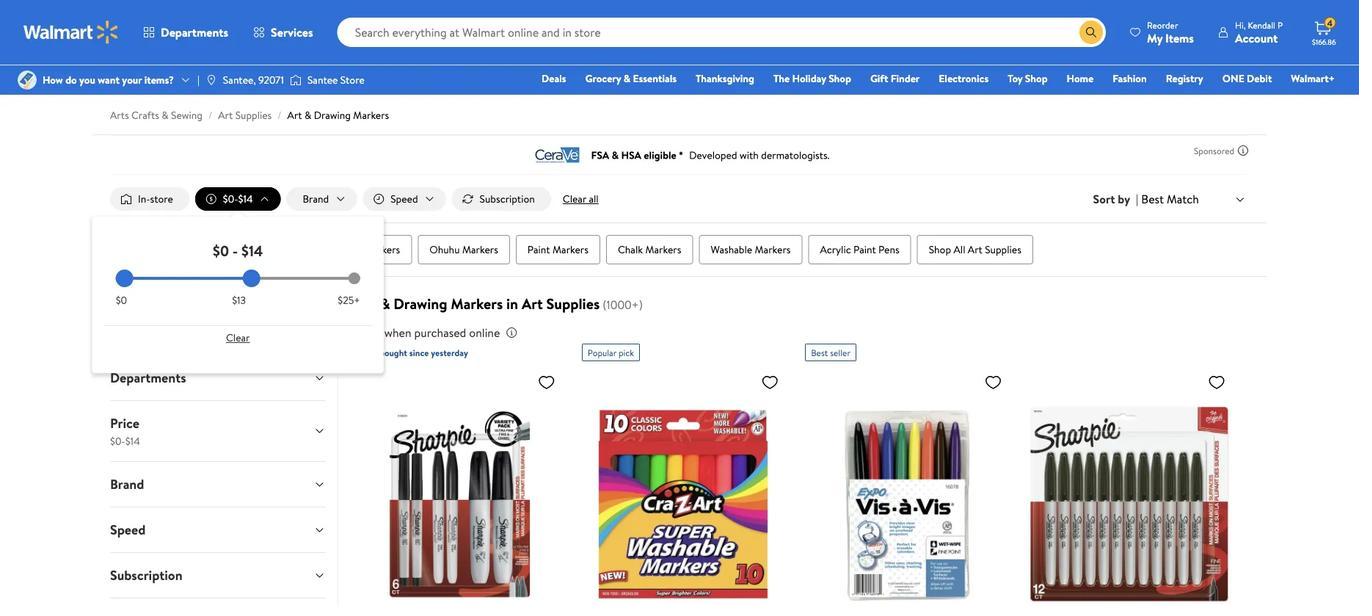 Task type: vqa. For each thing, say whether or not it's contained in the screenshot.
Markers for Prismacolor Markers
yes



Task type: locate. For each thing, give the bounding box(es) containing it.
/ right art supplies link
[[278, 108, 282, 122]]

clear inside clear all button
[[563, 192, 587, 206]]

 image for santee store
[[290, 73, 302, 87]]

acrylic paint pens
[[821, 242, 900, 257]]

1 vertical spatial speed button
[[98, 507, 337, 552]]

washable markers
[[711, 242, 791, 257]]

markers right prismacolor
[[271, 242, 307, 257]]

0 vertical spatial price
[[356, 325, 382, 341]]

santee,
[[223, 73, 256, 87]]

applied filters section element
[[110, 289, 201, 308]]

| up sewing
[[198, 73, 200, 87]]

1 / from the left
[[209, 108, 212, 122]]

$14 inside price $0-$14
[[125, 433, 140, 448]]

brand
[[303, 192, 329, 206], [110, 475, 144, 493]]

0 horizontal spatial brand
[[110, 475, 144, 493]]

brand up posca markers link
[[303, 192, 329, 206]]

departments button
[[98, 355, 337, 400]]

santee, 92071
[[223, 73, 284, 87]]

$0 left filters
[[116, 293, 127, 307]]

0 horizontal spatial |
[[198, 73, 200, 87]]

(1000+)
[[603, 297, 643, 313]]

subscription inside subscription dropdown button
[[110, 566, 183, 584]]

| right by
[[1137, 191, 1139, 207]]

1 horizontal spatial $0
[[213, 240, 229, 261]]

clear
[[563, 192, 587, 206], [226, 330, 250, 345]]

grocery
[[586, 71, 621, 86]]

supplies left (1000+)
[[547, 293, 600, 314]]

0 vertical spatial departments
[[161, 24, 228, 40]]

1 horizontal spatial |
[[1137, 191, 1139, 207]]

0 vertical spatial |
[[198, 73, 200, 87]]

0 vertical spatial supplies
[[235, 108, 272, 122]]

0 vertical spatial $0
[[213, 240, 229, 261]]

bought
[[380, 347, 407, 359]]

seller
[[831, 346, 851, 359]]

2 vertical spatial supplies
[[547, 293, 600, 314]]

100+ bought since yesterday
[[359, 347, 468, 359]]

clear left all
[[563, 192, 587, 206]]

& right the crafts
[[162, 108, 169, 122]]

2 / from the left
[[278, 108, 282, 122]]

clear all
[[563, 192, 599, 206]]

since
[[410, 347, 429, 359]]

0 horizontal spatial paint
[[528, 242, 550, 257]]

supplies for /
[[235, 108, 272, 122]]

0 vertical spatial $0-
[[223, 192, 238, 206]]

best match
[[1142, 191, 1200, 207]]

paint
[[528, 242, 550, 257], [854, 242, 877, 257]]

| inside sort and filter section element
[[1137, 191, 1139, 207]]

supplies right all
[[986, 242, 1022, 257]]

0 horizontal spatial price
[[110, 414, 139, 432]]

best seller
[[812, 346, 851, 359]]

price inside price $0-$14
[[110, 414, 139, 432]]

brand button up the posca
[[287, 187, 357, 211]]

0 vertical spatial $14
[[238, 192, 253, 206]]

/
[[209, 108, 212, 122], [278, 108, 282, 122]]

how
[[43, 73, 63, 87]]

drawing
[[314, 108, 351, 122], [394, 293, 448, 314]]

 image
[[18, 70, 37, 90], [290, 73, 302, 87], [205, 74, 217, 86]]

art & drawing markers in art supplies (1000+)
[[356, 293, 643, 314]]

best right by
[[1142, 191, 1165, 207]]

shop all art supplies
[[929, 242, 1022, 257]]

art
[[218, 108, 233, 122], [288, 108, 302, 122], [968, 242, 983, 257], [356, 293, 377, 314], [522, 293, 543, 314]]

1 vertical spatial speed
[[110, 520, 146, 539]]

sharpie permanent markers, multi-tip pack, fine/ultra fine/chisel tip, black, 6 count image
[[359, 367, 562, 605]]

0 horizontal spatial $0
[[116, 293, 127, 307]]

|
[[198, 73, 200, 87], [1137, 191, 1139, 207]]

supplies for in
[[547, 293, 600, 314]]

1 vertical spatial price
[[110, 414, 139, 432]]

markers right chalk
[[646, 242, 682, 257]]

sharpie permanent markers, fine point, black, 12 count image
[[1029, 367, 1232, 605]]

1 vertical spatial brand
[[110, 475, 144, 493]]

walmart+ link
[[1285, 70, 1342, 86]]

0 horizontal spatial speed
[[110, 520, 146, 539]]

$0- inside price $0-$14
[[110, 433, 125, 448]]

grocery & essentials
[[586, 71, 677, 86]]

0 vertical spatial subscription
[[480, 192, 535, 206]]

1 horizontal spatial paint
[[854, 242, 877, 257]]

santee
[[308, 73, 338, 87]]

shop right toy
[[1026, 71, 1048, 86]]

markers for prismacolor markers
[[271, 242, 307, 257]]

1 horizontal spatial /
[[278, 108, 282, 122]]

1 horizontal spatial speed
[[391, 192, 418, 206]]

brand button up speed tab
[[98, 462, 337, 507]]

1 vertical spatial $0
[[116, 293, 127, 307]]

shop right the holiday
[[829, 71, 852, 86]]

0 horizontal spatial best
[[812, 346, 829, 359]]

home
[[1067, 71, 1094, 86]]

0 horizontal spatial speed button
[[98, 507, 337, 552]]

departments tab
[[98, 355, 337, 400]]

1 vertical spatial drawing
[[394, 293, 448, 314]]

1 vertical spatial clear
[[226, 330, 250, 345]]

add to favorites list, cra-z-art classic multicolor broad line washable markers, 10 count, back to school supplies image
[[762, 373, 779, 391]]

$0 - $14
[[213, 240, 263, 261]]

2 paint from the left
[[854, 242, 877, 257]]

speed button up subscription dropdown button
[[98, 507, 337, 552]]

pens
[[879, 242, 900, 257]]

washable markers link
[[699, 235, 803, 264]]

best
[[1142, 191, 1165, 207], [812, 346, 829, 359]]

1 vertical spatial subscription
[[110, 566, 183, 584]]

clear down $13
[[226, 330, 250, 345]]

chalk markers link
[[606, 235, 693, 264]]

/ right sewing
[[209, 108, 212, 122]]

paint down subscription button
[[528, 242, 550, 257]]

1 horizontal spatial drawing
[[394, 293, 448, 314]]

4
[[1328, 17, 1334, 29]]

&
[[624, 71, 631, 86], [162, 108, 169, 122], [305, 108, 312, 122], [380, 293, 390, 314]]

services button
[[241, 15, 326, 50]]

Search search field
[[338, 18, 1107, 47]]

markers for posca markers
[[364, 242, 400, 257]]

0 vertical spatial best
[[1142, 191, 1165, 207]]

legal information image
[[506, 327, 518, 339]]

p
[[1278, 19, 1284, 31]]

you
[[79, 73, 95, 87]]

departments up price $0-$14
[[110, 368, 186, 387]]

markers for washable markers
[[755, 242, 791, 257]]

markers for ohuhu markers
[[463, 242, 499, 257]]

purchased
[[415, 325, 467, 341]]

markers for paint markers
[[553, 242, 589, 257]]

1 vertical spatial best
[[812, 346, 829, 359]]

price when purchased online
[[356, 325, 500, 341]]

paint left "pens"
[[854, 242, 877, 257]]

clear for clear
[[226, 330, 250, 345]]

price for $0-
[[110, 414, 139, 432]]

supplies down santee, 92071 on the top left of the page
[[235, 108, 272, 122]]

chalk markers
[[618, 242, 682, 257]]

sort and filter section element
[[93, 176, 1267, 223]]

supplies
[[235, 108, 272, 122], [986, 242, 1022, 257], [547, 293, 600, 314]]

hi,
[[1236, 19, 1247, 31]]

0 horizontal spatial clear
[[226, 330, 250, 345]]

expo vis-a-vis wet erase marker set, fine tip, assorted colors, 8 count image
[[806, 367, 1009, 605]]

$0 left - on the left
[[213, 240, 229, 261]]

drawing up price when purchased online
[[394, 293, 448, 314]]

$0-
[[223, 192, 238, 206], [110, 433, 125, 448]]

 image left santee, at top left
[[205, 74, 217, 86]]

$0
[[213, 240, 229, 261], [116, 293, 127, 307]]

0 vertical spatial clear
[[563, 192, 587, 206]]

1 horizontal spatial subscription
[[480, 192, 535, 206]]

speed inside sort and filter section element
[[391, 192, 418, 206]]

my
[[1148, 30, 1163, 46]]

arts crafts & sewing link
[[110, 108, 203, 122]]

2 vertical spatial $14
[[125, 433, 140, 448]]

1 vertical spatial $14
[[242, 240, 263, 261]]

drawing down santee store
[[314, 108, 351, 122]]

& right grocery
[[624, 71, 631, 86]]

& down the santee
[[305, 108, 312, 122]]

electronics link
[[933, 70, 996, 86]]

posca markers link
[[324, 235, 412, 264]]

departments up items?
[[161, 24, 228, 40]]

best for best match
[[1142, 191, 1165, 207]]

0 horizontal spatial /
[[209, 108, 212, 122]]

paint markers
[[528, 242, 589, 257]]

tab
[[98, 598, 337, 605]]

paint markers link
[[516, 235, 601, 264]]

1 horizontal spatial supplies
[[547, 293, 600, 314]]

sort
[[1094, 191, 1116, 207]]

1 horizontal spatial clear
[[563, 192, 587, 206]]

0 horizontal spatial supplies
[[235, 108, 272, 122]]

1 horizontal spatial speed button
[[363, 187, 446, 211]]

speed button up posca markers
[[363, 187, 446, 211]]

0 vertical spatial brand
[[303, 192, 329, 206]]

$0 for $0 - $14
[[213, 240, 229, 261]]

1 vertical spatial brand button
[[98, 462, 337, 507]]

 image right 92071
[[290, 73, 302, 87]]

your
[[122, 73, 142, 87]]

1 horizontal spatial $0-
[[223, 192, 238, 206]]

essentials
[[633, 71, 677, 86]]

0 horizontal spatial $0-
[[110, 433, 125, 448]]

holiday
[[793, 71, 827, 86]]

2 horizontal spatial  image
[[290, 73, 302, 87]]

1 vertical spatial $0-
[[110, 433, 125, 448]]

1 vertical spatial departments
[[110, 368, 186, 387]]

best inside popup button
[[1142, 191, 1165, 207]]

speed button
[[363, 187, 446, 211], [98, 507, 337, 552]]

markers right washable
[[755, 242, 791, 257]]

0 vertical spatial brand button
[[287, 187, 357, 211]]

yesterday
[[431, 347, 468, 359]]

subscription button
[[98, 553, 337, 598]]

brand inside sort and filter section element
[[303, 192, 329, 206]]

clear inside button
[[226, 330, 250, 345]]

santee store
[[308, 73, 365, 87]]

gift
[[871, 71, 889, 86]]

0 vertical spatial speed
[[391, 192, 418, 206]]

0 horizontal spatial subscription
[[110, 566, 183, 584]]

shop left all
[[929, 242, 952, 257]]

markers down clear all button
[[553, 242, 589, 257]]

add to favorites list, sharpie permanent markers, fine point, black, 12 count image
[[1209, 373, 1226, 391]]

markers right ohuhu
[[463, 242, 499, 257]]

1 horizontal spatial best
[[1142, 191, 1165, 207]]

kendall
[[1249, 19, 1276, 31]]

markers
[[353, 108, 389, 122], [271, 242, 307, 257], [364, 242, 400, 257], [463, 242, 499, 257], [553, 242, 589, 257], [646, 242, 682, 257], [755, 242, 791, 257], [451, 293, 503, 314]]

1 vertical spatial |
[[1137, 191, 1139, 207]]

brand down price $0-$14
[[110, 475, 144, 493]]

2 horizontal spatial supplies
[[986, 242, 1022, 257]]

1 horizontal spatial price
[[356, 325, 382, 341]]

speed tab
[[98, 507, 337, 552]]

list item
[[110, 322, 184, 349]]

chalk
[[618, 242, 643, 257]]

$14 for $0 - $14
[[242, 240, 263, 261]]

-
[[233, 240, 238, 261]]

0 vertical spatial drawing
[[314, 108, 351, 122]]

subscription
[[480, 192, 535, 206], [110, 566, 183, 584]]

when
[[385, 325, 412, 341]]

 image left how
[[18, 70, 37, 90]]

 image for how do you want your items?
[[18, 70, 37, 90]]

1 horizontal spatial brand
[[303, 192, 329, 206]]

markers right the posca
[[364, 242, 400, 257]]

toy shop link
[[1002, 70, 1055, 86]]

add to favorites list, sharpie permanent markers, multi-tip pack, fine/ultra fine/chisel tip, black, 6 count image
[[538, 373, 556, 391]]

0 horizontal spatial  image
[[18, 70, 37, 90]]

best left seller
[[812, 346, 829, 359]]

the holiday shop link
[[767, 70, 858, 86]]

selected
[[110, 289, 162, 308]]

acrylic paint pens link
[[809, 235, 912, 264]]

1 horizontal spatial  image
[[205, 74, 217, 86]]



Task type: describe. For each thing, give the bounding box(es) containing it.
& up when
[[380, 293, 390, 314]]

sponsored
[[1195, 144, 1235, 157]]

1 vertical spatial supplies
[[986, 242, 1022, 257]]

electronics
[[939, 71, 989, 86]]

filters
[[165, 289, 201, 308]]

$0-$14
[[223, 192, 253, 206]]

art & drawing markers link
[[288, 108, 389, 122]]

price for when
[[356, 325, 382, 341]]

$0-$14 button
[[195, 187, 281, 211]]

art supplies link
[[218, 108, 272, 122]]

arts crafts & sewing / art supplies / art & drawing markers
[[110, 108, 389, 122]]

markers up online at the left bottom of page
[[451, 293, 503, 314]]

how do you want your items?
[[43, 73, 174, 87]]

2 horizontal spatial shop
[[1026, 71, 1048, 86]]

Walmart Site-Wide search field
[[338, 18, 1107, 47]]

want
[[98, 73, 120, 87]]

deals link
[[535, 70, 573, 86]]

all
[[954, 242, 966, 257]]

markers down store
[[353, 108, 389, 122]]

 image for santee, 92071
[[205, 74, 217, 86]]

ad disclaimer and feedback for skylinedisplayad image
[[1238, 145, 1250, 156]]

best match button
[[1139, 189, 1250, 209]]

0 horizontal spatial drawing
[[314, 108, 351, 122]]

acrylic
[[821, 242, 852, 257]]

prismacolor
[[216, 242, 268, 257]]

$166.86
[[1313, 37, 1337, 47]]

home link
[[1061, 70, 1101, 86]]

92071
[[259, 73, 284, 87]]

$13
[[232, 293, 246, 307]]

sort by |
[[1094, 191, 1139, 207]]

popular
[[588, 346, 617, 359]]

clear for clear all
[[563, 192, 587, 206]]

markers for chalk markers
[[646, 242, 682, 257]]

subscription tab
[[98, 553, 337, 598]]

items?
[[144, 73, 174, 87]]

add to favorites list, expo vis-a-vis wet erase marker set, fine tip, assorted colors, 8 count image
[[985, 373, 1003, 391]]

store
[[150, 192, 173, 206]]

100+
[[359, 347, 378, 359]]

washable
[[711, 242, 753, 257]]

in
[[507, 293, 519, 314]]

clear button
[[116, 326, 360, 350]]

toy
[[1008, 71, 1023, 86]]

ohuhu markers
[[430, 242, 499, 257]]

prismacolor markers link
[[204, 235, 319, 264]]

cra-z-art classic multicolor broad line washable markers, 10 count, back to school supplies image
[[582, 367, 785, 605]]

services
[[271, 24, 313, 40]]

posca markers
[[336, 242, 400, 257]]

departments button
[[131, 15, 241, 50]]

0 vertical spatial speed button
[[363, 187, 446, 211]]

account
[[1236, 30, 1279, 46]]

do
[[65, 73, 77, 87]]

crafts
[[131, 108, 159, 122]]

$0 for $0
[[116, 293, 127, 307]]

speed inside speed tab
[[110, 520, 146, 539]]

art right art supplies link
[[288, 108, 302, 122]]

$14 inside $0-$14 dropdown button
[[238, 192, 253, 206]]

selected filters
[[110, 289, 201, 308]]

popular pick
[[588, 346, 635, 359]]

in-store button
[[110, 187, 189, 211]]

online
[[469, 325, 500, 341]]

posca
[[336, 242, 362, 257]]

registry link
[[1160, 70, 1211, 86]]

thanksgiving link
[[690, 70, 762, 86]]

$0 range field
[[116, 277, 360, 280]]

toy shop
[[1008, 71, 1048, 86]]

prismacolor markers
[[216, 242, 307, 257]]

items
[[1166, 30, 1195, 46]]

walmart+
[[1292, 71, 1336, 86]]

art down santee, at top left
[[218, 108, 233, 122]]

departments inside dropdown button
[[110, 368, 186, 387]]

pick
[[619, 346, 635, 359]]

finder
[[891, 71, 920, 86]]

debit
[[1248, 71, 1273, 86]]

one debit link
[[1217, 70, 1279, 86]]

fashion
[[1113, 71, 1148, 86]]

art up 100+
[[356, 293, 377, 314]]

brand tab
[[98, 462, 337, 507]]

brand inside brand tab
[[110, 475, 144, 493]]

art right all
[[968, 242, 983, 257]]

$14 for price $0-$14
[[125, 433, 140, 448]]

price tab
[[98, 401, 337, 461]]

one debit
[[1223, 71, 1273, 86]]

search icon image
[[1086, 26, 1098, 38]]

art right in
[[522, 293, 543, 314]]

the holiday shop
[[774, 71, 852, 86]]

clear all button
[[557, 187, 605, 211]]

subscription inside subscription button
[[480, 192, 535, 206]]

reorder my items
[[1148, 19, 1195, 46]]

grocery & essentials link
[[579, 70, 684, 86]]

1 paint from the left
[[528, 242, 550, 257]]

walmart image
[[23, 21, 119, 44]]

departments inside popup button
[[161, 24, 228, 40]]

ohuhu
[[430, 242, 460, 257]]

subscription button
[[452, 187, 551, 211]]

match
[[1168, 191, 1200, 207]]

store
[[341, 73, 365, 87]]

$0- inside $0-$14 dropdown button
[[223, 192, 238, 206]]

best for best seller
[[812, 346, 829, 359]]

gift finder
[[871, 71, 920, 86]]

0 horizontal spatial shop
[[829, 71, 852, 86]]

the
[[774, 71, 790, 86]]

sewing
[[171, 108, 203, 122]]

1 horizontal spatial shop
[[929, 242, 952, 257]]

price $0-$14
[[110, 414, 140, 448]]

registry
[[1167, 71, 1204, 86]]

all
[[589, 192, 599, 206]]

fashion link
[[1107, 70, 1154, 86]]



